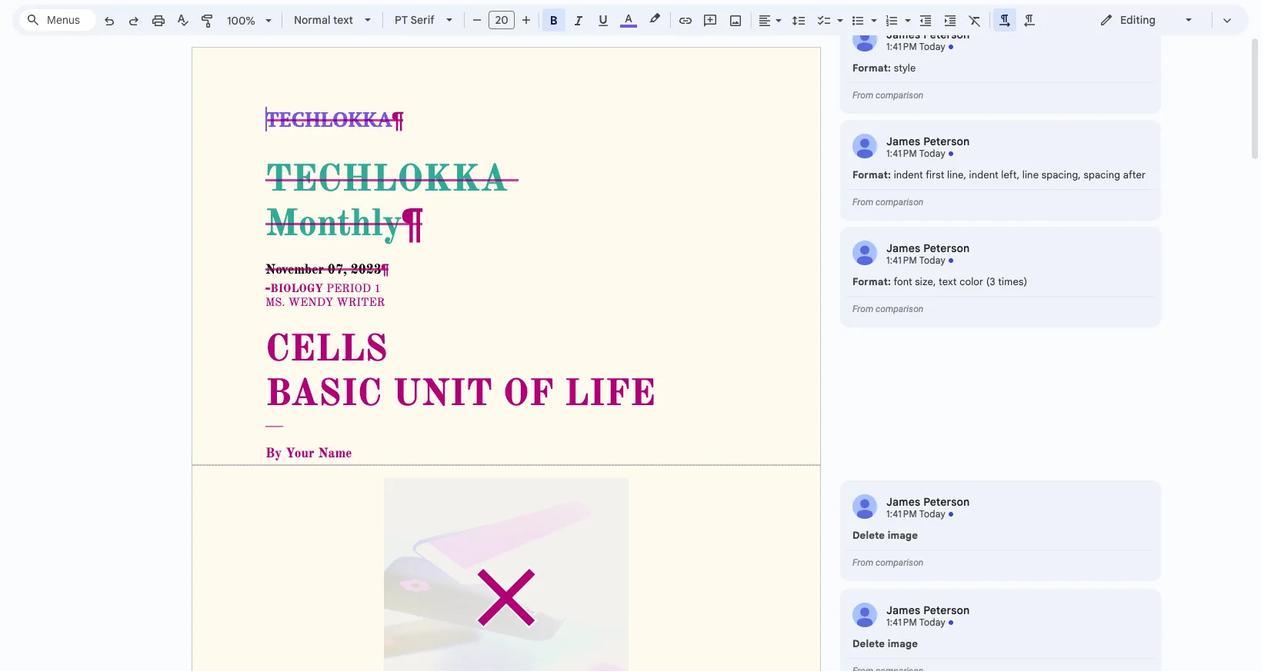 Task type: locate. For each thing, give the bounding box(es) containing it.
2 vertical spatial james peterson image
[[853, 495, 877, 519]]

4 james from the top
[[886, 604, 921, 618]]

format:
[[853, 152, 891, 165], [853, 260, 891, 273]]

format: style
[[853, 152, 916, 165]]

1:41 pm
[[886, 132, 917, 143], [886, 239, 917, 251], [886, 509, 917, 520], [886, 617, 917, 629]]

3 comparison from the top
[[876, 289, 924, 299]]

3 1:41 pm from the top
[[886, 509, 917, 520]]

checklist menu image
[[833, 10, 843, 15]]

spacing,
[[1042, 260, 1081, 273]]

line,
[[947, 260, 967, 273]]

4 peterson from the top
[[924, 604, 970, 618]]

format: left the "first"
[[853, 260, 891, 273]]

2 delete from the top
[[853, 638, 885, 651]]

from for third james peterson icon
[[853, 558, 874, 569]]

0 vertical spatial image
[[888, 529, 918, 542]]

delete image for third james peterson icon
[[853, 529, 918, 542]]

application
[[0, 0, 1261, 672]]

indent left the "first"
[[894, 260, 923, 273]]

james for james peterson icon for format: indent first line, indent left, line spacing, spacing after
[[886, 226, 921, 240]]

spacing
[[1084, 260, 1121, 273]]

indent left left,
[[969, 260, 999, 273]]

delete for james peterson image
[[853, 638, 885, 651]]

4 1:41 pm today from the top
[[886, 617, 946, 629]]

3 peterson from the top
[[924, 496, 970, 509]]

line & paragraph spacing image
[[790, 9, 808, 31]]

left,
[[1001, 260, 1020, 273]]

header
[[875, 44, 911, 57]]

from comparison
[[853, 72, 924, 83], [853, 181, 924, 192], [853, 289, 924, 299], [853, 558, 924, 569]]

main toolbar
[[95, 0, 1042, 392]]

today
[[919, 132, 946, 143], [919, 239, 946, 251], [919, 509, 946, 520], [919, 617, 946, 629]]

1 vertical spatial delete image
[[853, 638, 918, 651]]

3 today from the top
[[919, 509, 946, 520]]

text color image
[[620, 9, 637, 28]]

james peterson for third james peterson icon
[[886, 496, 970, 509]]

from for james peterson icon for format: indent first line, indent left, line spacing, spacing after
[[853, 289, 874, 299]]

0 vertical spatial james peterson image
[[853, 118, 877, 142]]

1 delete from the top
[[853, 529, 885, 542]]

normal
[[294, 13, 331, 27]]

1 comparison from the top
[[876, 72, 924, 83]]

4 from comparison from the top
[[853, 558, 924, 569]]

list
[[840, 0, 1161, 672]]

delete image for james peterson image
[[853, 638, 918, 651]]

4 comparison from the top
[[876, 558, 924, 569]]

james for james peterson image
[[886, 604, 921, 618]]

james peterson
[[886, 119, 970, 132], [886, 226, 970, 240], [886, 496, 970, 509], [886, 604, 970, 618]]

james peterson image for format: style
[[853, 118, 877, 142]]

2 format: from the top
[[853, 260, 891, 273]]

1:41 pm today
[[886, 132, 946, 143], [886, 239, 946, 251], [886, 509, 946, 520], [886, 617, 946, 629]]

from
[[853, 72, 874, 83], [853, 181, 874, 192], [853, 289, 874, 299], [853, 558, 874, 569]]

delete for third james peterson icon
[[853, 529, 885, 542]]

0 horizontal spatial indent
[[894, 260, 923, 273]]

james for james peterson icon corresponding to format: style
[[886, 119, 921, 132]]

1 horizontal spatial indent
[[969, 260, 999, 273]]

1:41 pm today for third james peterson icon
[[886, 509, 946, 520]]

1:41 pm today for james peterson image
[[886, 617, 946, 629]]

3 from from the top
[[853, 289, 874, 299]]

1:41 pm for james peterson image
[[886, 617, 917, 629]]

1 peterson from the top
[[924, 119, 970, 132]]

1 image from the top
[[888, 529, 918, 542]]

1 1:41 pm today from the top
[[886, 132, 946, 143]]

from comparison for third james peterson icon
[[853, 558, 924, 569]]

1 delete image from the top
[[853, 529, 918, 542]]

indent
[[894, 260, 923, 273], [969, 260, 999, 273]]

format: left style
[[853, 152, 891, 165]]

1 format: from the top
[[853, 152, 891, 165]]

2 today from the top
[[919, 239, 946, 251]]

Font size field
[[489, 11, 521, 30]]

3 1:41 pm today from the top
[[886, 509, 946, 520]]

james for third james peterson icon
[[886, 496, 921, 509]]

styles list. normal text selected. option
[[294, 9, 356, 31]]

james peterson for james peterson image
[[886, 604, 970, 618]]

3 james peterson image from the top
[[853, 495, 877, 519]]

3 james peterson from the top
[[886, 496, 970, 509]]

add header
[[853, 44, 911, 57]]

2 1:41 pm today from the top
[[886, 239, 946, 251]]

2 james from the top
[[886, 226, 921, 240]]

pt
[[395, 13, 408, 27]]

4 james peterson from the top
[[886, 604, 970, 618]]

2 peterson from the top
[[924, 226, 970, 240]]

2 from from the top
[[853, 181, 874, 192]]

format: for format: style
[[853, 152, 891, 165]]

comparison for james peterson icon for format: indent first line, indent left, line spacing, spacing after
[[876, 289, 924, 299]]

insert image image
[[727, 9, 744, 31]]

0 vertical spatial delete
[[853, 529, 885, 542]]

peterson
[[924, 119, 970, 132], [924, 226, 970, 240], [924, 496, 970, 509], [924, 604, 970, 618]]

image for third james peterson icon
[[888, 529, 918, 542]]

2 image from the top
[[888, 638, 918, 651]]

2 from comparison from the top
[[853, 181, 924, 192]]

editing
[[1120, 13, 1156, 27]]

1 vertical spatial delete
[[853, 638, 885, 651]]

1 indent from the left
[[894, 260, 923, 273]]

0 vertical spatial delete image
[[853, 529, 918, 542]]

delete image
[[853, 529, 918, 542], [853, 638, 918, 651]]

image
[[888, 529, 918, 542], [888, 638, 918, 651]]

4 today from the top
[[919, 617, 946, 629]]

text
[[333, 13, 353, 27]]

1 vertical spatial image
[[888, 638, 918, 651]]

4 from from the top
[[853, 558, 874, 569]]

delete
[[853, 529, 885, 542], [853, 638, 885, 651]]

1 today from the top
[[919, 132, 946, 143]]

james peterson image
[[853, 118, 877, 142], [853, 225, 877, 250], [853, 495, 877, 519]]

1 vertical spatial james peterson image
[[853, 225, 877, 250]]

james
[[886, 119, 921, 132], [886, 226, 921, 240], [886, 496, 921, 509], [886, 604, 921, 618]]

Zoom field
[[221, 9, 279, 32]]

0 vertical spatial format:
[[853, 152, 891, 165]]

1 james peterson image from the top
[[853, 118, 877, 142]]

peterson for james peterson image
[[924, 604, 970, 618]]

1 james from the top
[[886, 119, 921, 132]]

1 vertical spatial format:
[[853, 260, 891, 273]]

1 james peterson from the top
[[886, 119, 970, 132]]

comparison
[[876, 72, 924, 83], [876, 181, 924, 192], [876, 289, 924, 299], [876, 558, 924, 569]]

3 from comparison from the top
[[853, 289, 924, 299]]

style
[[894, 152, 916, 165]]

3 james from the top
[[886, 496, 921, 509]]

4 1:41 pm from the top
[[886, 617, 917, 629]]

2 james peterson from the top
[[886, 226, 970, 240]]

1 1:41 pm from the top
[[886, 132, 917, 143]]

2 james peterson image from the top
[[853, 225, 877, 250]]

2 comparison from the top
[[876, 181, 924, 192]]

2 1:41 pm from the top
[[886, 239, 917, 251]]

2 delete image from the top
[[853, 638, 918, 651]]



Task type: vqa. For each thing, say whether or not it's contained in the screenshot.
Menu bar banner
no



Task type: describe. For each thing, give the bounding box(es) containing it.
1:41 pm today for james peterson icon corresponding to format: style
[[886, 132, 946, 143]]

peterson for james peterson icon corresponding to format: style
[[924, 119, 970, 132]]

peterson for james peterson icon for format: indent first line, indent left, line spacing, spacing after
[[924, 226, 970, 240]]

james peterson image
[[853, 603, 877, 628]]

editing button
[[1089, 8, 1205, 32]]

today for james peterson icon for format: indent first line, indent left, line spacing, spacing after
[[919, 239, 946, 251]]

comparison for james peterson icon corresponding to format: style
[[876, 181, 924, 192]]

james peterson for james peterson icon corresponding to format: style
[[886, 119, 970, 132]]

add
[[853, 44, 873, 57]]

highlight color image
[[646, 9, 663, 28]]

pt serif
[[395, 13, 435, 27]]

serif
[[410, 13, 435, 27]]

format: indent first line, indent left, line spacing, spacing after
[[853, 260, 1146, 273]]

list containing james peterson
[[840, 0, 1161, 672]]

1 from from the top
[[853, 72, 874, 83]]

from comparison for james peterson icon corresponding to format: style
[[853, 181, 924, 192]]

2 indent from the left
[[969, 260, 999, 273]]

james peterson for james peterson icon for format: indent first line, indent left, line spacing, spacing after
[[886, 226, 970, 240]]

from for james peterson icon corresponding to format: style
[[853, 181, 874, 192]]

application containing normal text
[[0, 0, 1261, 672]]

line
[[1022, 260, 1039, 273]]

first
[[926, 260, 945, 273]]

1:41 pm for third james peterson icon
[[886, 509, 917, 520]]

after
[[1123, 260, 1146, 273]]

1:41 pm for james peterson icon corresponding to format: style
[[886, 132, 917, 143]]

normal text
[[294, 13, 353, 27]]

mode and view toolbar
[[1088, 5, 1240, 35]]

today for james peterson image
[[919, 617, 946, 629]]

today for third james peterson icon
[[919, 509, 946, 520]]

Menus field
[[19, 9, 96, 31]]

numbered list menu image
[[901, 10, 911, 15]]

Font size text field
[[489, 11, 514, 29]]

today for james peterson icon corresponding to format: style
[[919, 132, 946, 143]]

from comparison for james peterson icon for format: indent first line, indent left, line spacing, spacing after
[[853, 289, 924, 299]]

bulleted list menu image
[[867, 10, 877, 15]]

1:41 pm for james peterson icon for format: indent first line, indent left, line spacing, spacing after
[[886, 239, 917, 251]]

comparison for third james peterson icon
[[876, 558, 924, 569]]

format: for format: indent first line, indent left, line spacing, spacing after
[[853, 260, 891, 273]]

1:41 pm today for james peterson icon for format: indent first line, indent left, line spacing, spacing after
[[886, 239, 946, 251]]

james peterson image for format: indent first line, indent left, line spacing, spacing after
[[853, 225, 877, 250]]

image for james peterson image
[[888, 638, 918, 651]]

pt serif option
[[395, 9, 437, 31]]

peterson for third james peterson icon
[[924, 496, 970, 509]]

1 from comparison from the top
[[853, 72, 924, 83]]

Zoom text field
[[223, 10, 260, 32]]



